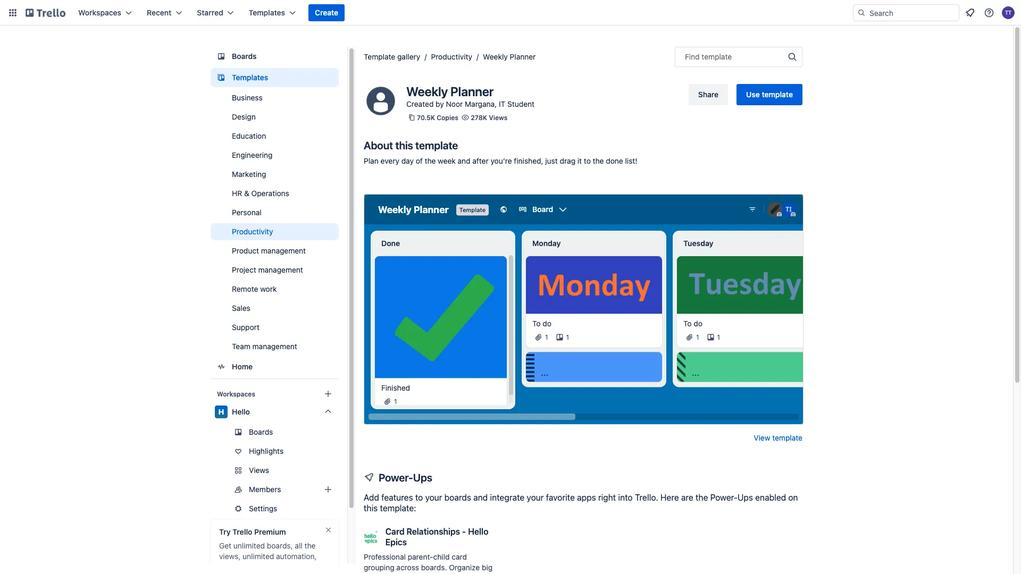 Task type: vqa. For each thing, say whether or not it's contained in the screenshot.
the Done text box
no



Task type: describe. For each thing, give the bounding box(es) containing it.
1 vertical spatial workspaces
[[217, 390, 255, 398]]

see
[[408, 574, 421, 574]]

template gallery
[[364, 52, 420, 61]]

add image
[[322, 483, 334, 496]]

template for find template
[[702, 52, 732, 61]]

support
[[232, 323, 259, 332]]

70.5k copies
[[417, 114, 458, 121]]

1 your from the left
[[425, 493, 442, 503]]

templates inside templates link
[[232, 73, 268, 82]]

&
[[244, 189, 249, 198]]

remote work link
[[211, 281, 339, 298]]

remote work
[[232, 285, 277, 294]]

the inside try trello premium get unlimited boards, all the views, unlimited automation, and more.
[[304, 542, 316, 550]]

forward image inside members link
[[337, 483, 349, 496]]

by
[[436, 100, 444, 108]]

personal
[[232, 208, 261, 217]]

every
[[380, 157, 399, 165]]

management for team management
[[252, 342, 297, 351]]

product
[[232, 246, 259, 255]]

share
[[698, 90, 719, 99]]

noor margana, it student image
[[364, 84, 398, 118]]

board image
[[215, 50, 228, 63]]

settings link
[[211, 500, 349, 517]]

big
[[482, 563, 493, 572]]

views link
[[211, 462, 349, 479]]

hr & operations
[[232, 189, 289, 198]]

planner for weekly planner created by noor margana, it student
[[450, 84, 494, 99]]

design
[[232, 112, 256, 121]]

highlights
[[249, 447, 284, 456]]

epics
[[385, 537, 407, 547]]

view template link
[[754, 433, 802, 444]]

this inside about this template plan every day of the week and after you're finished, just drag it to the done list!
[[395, 139, 413, 151]]

weekly planner link
[[483, 52, 536, 61]]

1 vertical spatial productivity link
[[211, 223, 339, 240]]

trello.
[[635, 493, 658, 503]]

student
[[507, 100, 535, 108]]

engineering
[[232, 151, 273, 160]]

boards for home
[[232, 52, 257, 61]]

1 vertical spatial views
[[249, 466, 269, 475]]

business
[[232, 93, 263, 102]]

plan
[[364, 157, 378, 165]]

automation,
[[276, 552, 317, 561]]

this inside "add features to your boards and integrate your favorite apps right into trello. here are the power-ups enabled on this template:"
[[364, 503, 378, 513]]

starred
[[197, 8, 223, 17]]

h
[[218, 408, 224, 416]]

find template
[[685, 52, 732, 61]]

home link
[[211, 357, 339, 377]]

template board image
[[215, 71, 228, 84]]

use
[[746, 90, 760, 99]]

try trello premium get unlimited boards, all the views, unlimited automation, and more.
[[219, 528, 317, 572]]

boards,
[[267, 542, 293, 550]]

template for use template
[[762, 90, 793, 99]]

after
[[472, 157, 489, 165]]

template inside about this template plan every day of the week and after you're finished, just drag it to the done list!
[[415, 139, 458, 151]]

weekly planner created by noor margana, it student
[[406, 84, 535, 108]]

try
[[219, 528, 231, 537]]

0 vertical spatial productivity link
[[431, 52, 472, 61]]

business link
[[211, 89, 339, 106]]

workspaces button
[[72, 4, 138, 21]]

and inside professional parent-child card grouping across boards. organize big projects and see progress wi
[[394, 574, 406, 574]]

forward image
[[337, 464, 349, 477]]

boards for views
[[249, 428, 273, 437]]

members link
[[211, 481, 349, 498]]

highlights link
[[211, 443, 339, 460]]

education link
[[211, 128, 339, 145]]

0 horizontal spatial productivity
[[232, 227, 273, 236]]

card
[[452, 553, 467, 562]]

template for view template
[[772, 434, 802, 442]]

project
[[232, 266, 256, 274]]

professional
[[364, 553, 406, 562]]

team management link
[[211, 338, 339, 355]]

hr & operations link
[[211, 185, 339, 202]]

integrate
[[490, 493, 524, 503]]

professional parent-child card grouping across boards. organize big projects and see progress wi
[[364, 553, 493, 574]]

into
[[618, 493, 633, 503]]

create button
[[308, 4, 345, 21]]

apps
[[577, 493, 596, 503]]

features
[[381, 493, 413, 503]]

settings
[[249, 504, 277, 513]]

drag
[[560, 157, 575, 165]]

Find template field
[[675, 47, 802, 67]]

search image
[[857, 9, 866, 17]]

ups inside "add features to your boards and integrate your favorite apps right into trello. here are the power-ups enabled on this template:"
[[738, 493, 753, 503]]

1 horizontal spatial views
[[489, 114, 507, 121]]

create a workspace image
[[322, 388, 334, 400]]

here
[[660, 493, 679, 503]]

views,
[[219, 552, 241, 561]]

organize
[[449, 563, 480, 572]]

-
[[462, 527, 466, 537]]

0 vertical spatial power-
[[379, 471, 413, 484]]

hello inside card relationships - hello epics
[[468, 527, 488, 537]]

right
[[598, 493, 616, 503]]

boards link for views
[[211, 424, 339, 441]]

on
[[788, 493, 798, 503]]

management for project management
[[258, 266, 303, 274]]

work
[[260, 285, 277, 294]]

marketing link
[[211, 166, 339, 183]]

sales link
[[211, 300, 339, 317]]

and inside "add features to your boards and integrate your favorite apps right into trello. here are the power-ups enabled on this template:"
[[473, 493, 488, 503]]

278k views
[[471, 114, 507, 121]]

copies
[[437, 114, 458, 121]]



Task type: locate. For each thing, give the bounding box(es) containing it.
parent-
[[408, 553, 433, 562]]

weekly
[[483, 52, 508, 61], [406, 84, 448, 99]]

1 horizontal spatial productivity
[[431, 52, 472, 61]]

more.
[[234, 563, 254, 572]]

use template
[[746, 90, 793, 99]]

operations
[[251, 189, 289, 198]]

starred button
[[191, 4, 240, 21]]

1 vertical spatial weekly
[[406, 84, 448, 99]]

this down add
[[364, 503, 378, 513]]

0 vertical spatial views
[[489, 114, 507, 121]]

power-
[[379, 471, 413, 484], [710, 493, 738, 503]]

progress
[[423, 574, 453, 574]]

and
[[458, 157, 470, 165], [473, 493, 488, 503], [219, 563, 232, 572], [394, 574, 406, 574]]

project management link
[[211, 262, 339, 279]]

template right find
[[702, 52, 732, 61]]

workspaces inside workspaces dropdown button
[[78, 8, 121, 17]]

productivity
[[431, 52, 472, 61], [232, 227, 273, 236]]

to inside about this template plan every day of the week and after you're finished, just drag it to the done list!
[[584, 157, 591, 165]]

productivity link right gallery
[[431, 52, 472, 61]]

done
[[606, 157, 623, 165]]

child
[[433, 553, 450, 562]]

0 horizontal spatial this
[[364, 503, 378, 513]]

created
[[406, 100, 434, 108]]

the inside "add features to your boards and integrate your favorite apps right into trello. here are the power-ups enabled on this template:"
[[696, 493, 708, 503]]

1 vertical spatial boards link
[[211, 424, 339, 441]]

power- right are
[[710, 493, 738, 503]]

list!
[[625, 157, 637, 165]]

the right of
[[425, 157, 436, 165]]

1 horizontal spatial your
[[527, 493, 544, 503]]

engineering link
[[211, 147, 339, 164]]

it
[[577, 157, 582, 165]]

ups up template:
[[413, 471, 432, 484]]

0 vertical spatial templates
[[249, 8, 285, 17]]

boards link
[[211, 47, 339, 66], [211, 424, 339, 441]]

hello
[[232, 408, 250, 416], [468, 527, 488, 537]]

0 vertical spatial hello
[[232, 408, 250, 416]]

about this template plan every day of the week and after you're finished, just drag it to the done list!
[[364, 139, 637, 165]]

1 vertical spatial boards
[[249, 428, 273, 437]]

and right boards
[[473, 493, 488, 503]]

home
[[232, 362, 253, 371]]

management for product management
[[261, 246, 306, 255]]

template up the week
[[415, 139, 458, 151]]

relationships
[[407, 527, 460, 537]]

0 vertical spatial planner
[[510, 52, 536, 61]]

boards link for home
[[211, 47, 339, 66]]

2 vertical spatial management
[[252, 342, 297, 351]]

template
[[702, 52, 732, 61], [762, 90, 793, 99], [415, 139, 458, 151], [772, 434, 802, 442]]

add features to your boards and integrate your favorite apps right into trello. here are the power-ups enabled on this template:
[[364, 493, 798, 513]]

0 vertical spatial weekly
[[483, 52, 508, 61]]

day
[[401, 157, 414, 165]]

project management
[[232, 266, 303, 274]]

of
[[416, 157, 423, 165]]

across
[[396, 563, 419, 572]]

Search field
[[866, 5, 959, 21]]

0 vertical spatial boards link
[[211, 47, 339, 66]]

to inside "add features to your boards and integrate your favorite apps right into trello. here are the power-ups enabled on this template:"
[[415, 493, 423, 503]]

boards right board icon
[[232, 52, 257, 61]]

1 vertical spatial unlimited
[[243, 552, 274, 561]]

boards link up templates link at the left
[[211, 47, 339, 66]]

just
[[545, 157, 558, 165]]

0 vertical spatial to
[[584, 157, 591, 165]]

management down the support link at bottom
[[252, 342, 297, 351]]

1 vertical spatial management
[[258, 266, 303, 274]]

template right view
[[772, 434, 802, 442]]

education
[[232, 132, 266, 140]]

remote
[[232, 285, 258, 294]]

views up members
[[249, 466, 269, 475]]

it
[[499, 100, 505, 108]]

and down across
[[394, 574, 406, 574]]

sales
[[232, 304, 250, 313]]

templates button
[[242, 4, 302, 21]]

0 horizontal spatial workspaces
[[78, 8, 121, 17]]

view
[[754, 434, 770, 442]]

1 horizontal spatial power-
[[710, 493, 738, 503]]

1 horizontal spatial planner
[[510, 52, 536, 61]]

power- up features
[[379, 471, 413, 484]]

0 horizontal spatial planner
[[450, 84, 494, 99]]

0 horizontal spatial to
[[415, 493, 423, 503]]

1 vertical spatial forward image
[[337, 503, 349, 515]]

0 horizontal spatial power-
[[379, 471, 413, 484]]

back to home image
[[26, 4, 65, 21]]

0 vertical spatial productivity
[[431, 52, 472, 61]]

forward image left add
[[337, 503, 349, 515]]

278k
[[471, 114, 487, 121]]

forward image right add icon
[[337, 483, 349, 496]]

members
[[249, 485, 281, 494]]

0 horizontal spatial hello
[[232, 408, 250, 416]]

marketing
[[232, 170, 266, 179]]

weekly up created
[[406, 84, 448, 99]]

70.5k
[[417, 114, 435, 121]]

1 vertical spatial this
[[364, 503, 378, 513]]

all
[[295, 542, 302, 550]]

and inside about this template plan every day of the week and after you're finished, just drag it to the done list!
[[458, 157, 470, 165]]

unlimited up more.
[[243, 552, 274, 561]]

2 your from the left
[[527, 493, 544, 503]]

ups
[[413, 471, 432, 484], [738, 493, 753, 503]]

1 vertical spatial hello
[[468, 527, 488, 537]]

the right all
[[304, 542, 316, 550]]

personal link
[[211, 204, 339, 221]]

templates inside templates dropdown button
[[249, 8, 285, 17]]

unlimited down trello
[[233, 542, 265, 550]]

boards
[[232, 52, 257, 61], [249, 428, 273, 437]]

templates link
[[211, 68, 339, 87]]

1 horizontal spatial workspaces
[[217, 390, 255, 398]]

home image
[[215, 361, 228, 373]]

hello right the h
[[232, 408, 250, 416]]

your left boards
[[425, 493, 442, 503]]

1 vertical spatial templates
[[232, 73, 268, 82]]

productivity right gallery
[[431, 52, 472, 61]]

boards up highlights at bottom left
[[249, 428, 273, 437]]

forward image
[[337, 483, 349, 496], [337, 503, 349, 515]]

1 vertical spatial power-
[[710, 493, 738, 503]]

1 vertical spatial ups
[[738, 493, 753, 503]]

the right are
[[696, 493, 708, 503]]

template inside 'field'
[[702, 52, 732, 61]]

views down it
[[489, 114, 507, 121]]

hello right - at the left bottom of page
[[468, 527, 488, 537]]

gallery
[[397, 52, 420, 61]]

management down product management link
[[258, 266, 303, 274]]

margana,
[[465, 100, 497, 108]]

0 vertical spatial unlimited
[[233, 542, 265, 550]]

2 boards link from the top
[[211, 424, 339, 441]]

support link
[[211, 319, 339, 336]]

0 vertical spatial boards
[[232, 52, 257, 61]]

weekly down primary "element"
[[483, 52, 508, 61]]

planner up margana,
[[450, 84, 494, 99]]

weekly for weekly planner created by noor margana, it student
[[406, 84, 448, 99]]

trello
[[232, 528, 252, 537]]

weekly inside the 'weekly planner created by noor margana, it student'
[[406, 84, 448, 99]]

template right 'use'
[[762, 90, 793, 99]]

0 horizontal spatial your
[[425, 493, 442, 503]]

ups left enabled at right
[[738, 493, 753, 503]]

boards link up highlights link
[[211, 424, 339, 441]]

and down views,
[[219, 563, 232, 572]]

templates
[[249, 8, 285, 17], [232, 73, 268, 82]]

0 horizontal spatial ups
[[413, 471, 432, 484]]

your left favorite
[[527, 493, 544, 503]]

0 vertical spatial workspaces
[[78, 8, 121, 17]]

you're
[[491, 157, 512, 165]]

favorite
[[546, 493, 575, 503]]

management
[[261, 246, 306, 255], [258, 266, 303, 274], [252, 342, 297, 351]]

noor
[[446, 100, 463, 108]]

open information menu image
[[984, 7, 994, 18]]

1 horizontal spatial this
[[395, 139, 413, 151]]

product management link
[[211, 242, 339, 260]]

template inside button
[[762, 90, 793, 99]]

primary element
[[0, 0, 1021, 26]]

view template
[[754, 434, 802, 442]]

0 horizontal spatial productivity link
[[211, 223, 339, 240]]

0 horizontal spatial weekly
[[406, 84, 448, 99]]

management up project management link
[[261, 246, 306, 255]]

templates right starred popup button
[[249, 8, 285, 17]]

1 horizontal spatial ups
[[738, 493, 753, 503]]

productivity down personal
[[232, 227, 273, 236]]

and inside try trello premium get unlimited boards, all the views, unlimited automation, and more.
[[219, 563, 232, 572]]

templates up business
[[232, 73, 268, 82]]

productivity link down personal link in the left of the page
[[211, 223, 339, 240]]

terry turtle (terryturtle) image
[[1002, 6, 1015, 19]]

planner down primary "element"
[[510, 52, 536, 61]]

template
[[364, 52, 395, 61]]

and left after
[[458, 157, 470, 165]]

week
[[438, 157, 456, 165]]

share button
[[689, 84, 728, 105]]

planner for weekly planner
[[510, 52, 536, 61]]

grouping
[[364, 563, 394, 572]]

to
[[584, 157, 591, 165], [415, 493, 423, 503]]

1 vertical spatial to
[[415, 493, 423, 503]]

0 vertical spatial ups
[[413, 471, 432, 484]]

2 forward image from the top
[[337, 503, 349, 515]]

1 vertical spatial planner
[[450, 84, 494, 99]]

the left done
[[593, 157, 604, 165]]

to right it
[[584, 157, 591, 165]]

product management
[[232, 246, 306, 255]]

power- inside "add features to your boards and integrate your favorite apps right into trello. here are the power-ups enabled on this template:"
[[710, 493, 738, 503]]

boards.
[[421, 563, 447, 572]]

get
[[219, 542, 231, 550]]

0 vertical spatial this
[[395, 139, 413, 151]]

hr
[[232, 189, 242, 198]]

enabled
[[755, 493, 786, 503]]

0 vertical spatial forward image
[[337, 483, 349, 496]]

1 horizontal spatial weekly
[[483, 52, 508, 61]]

workspaces
[[78, 8, 121, 17], [217, 390, 255, 398]]

1 horizontal spatial hello
[[468, 527, 488, 537]]

weekly for weekly planner
[[483, 52, 508, 61]]

0 vertical spatial management
[[261, 246, 306, 255]]

use template button
[[737, 84, 802, 105]]

1 boards link from the top
[[211, 47, 339, 66]]

1 forward image from the top
[[337, 483, 349, 496]]

template:
[[380, 503, 416, 513]]

to right features
[[415, 493, 423, 503]]

recent
[[147, 8, 171, 17]]

0 notifications image
[[964, 6, 976, 19]]

1 horizontal spatial to
[[584, 157, 591, 165]]

this up day
[[395, 139, 413, 151]]

1 vertical spatial productivity
[[232, 227, 273, 236]]

power-ups
[[379, 471, 432, 484]]

this
[[395, 139, 413, 151], [364, 503, 378, 513]]

unlimited
[[233, 542, 265, 550], [243, 552, 274, 561]]

projects
[[364, 574, 392, 574]]

forward image inside "settings" link
[[337, 503, 349, 515]]

1 horizontal spatial productivity link
[[431, 52, 472, 61]]

planner inside the 'weekly planner created by noor margana, it student'
[[450, 84, 494, 99]]

0 horizontal spatial views
[[249, 466, 269, 475]]



